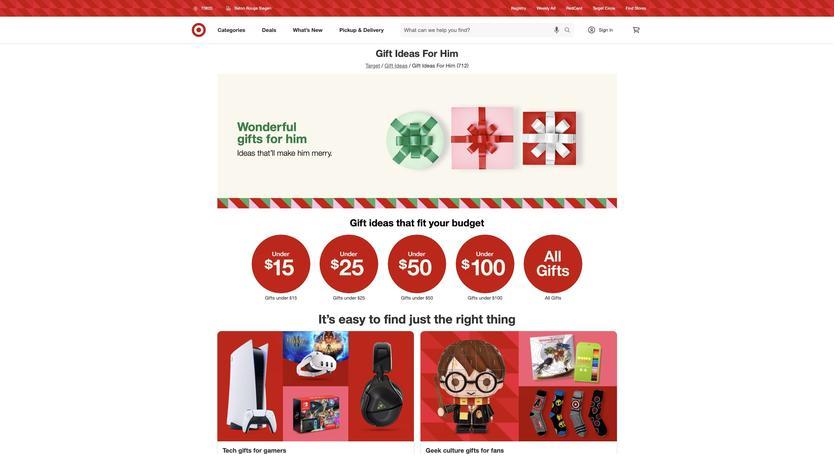 Task type: describe. For each thing, give the bounding box(es) containing it.
gifts for gifts under $100
[[468, 295, 478, 301]]

baton rouge siegen
[[234, 6, 271, 11]]

find
[[626, 6, 634, 11]]

under for $50
[[412, 295, 424, 301]]

gifts
[[237, 131, 263, 146]]

that
[[396, 217, 414, 229]]

ideas
[[369, 217, 394, 229]]

target inside gift ideas for him target / gift ideas / gift ideas for him (712)
[[366, 62, 380, 69]]

categories link
[[212, 23, 254, 37]]

all gifts
[[545, 295, 561, 301]]

under for $25
[[344, 295, 356, 301]]

gifts for gifts under $15
[[265, 295, 275, 301]]

gift right target link
[[385, 62, 393, 69]]

2 / from the left
[[409, 62, 411, 69]]

gifts for gifts under $25
[[333, 295, 343, 301]]

gifts under $25 link
[[315, 233, 383, 301]]

gift ideas that fit your budget
[[350, 217, 484, 229]]

gifts under $15 link
[[247, 233, 315, 301]]

What can we help you find? suggestions appear below search field
[[400, 23, 566, 37]]

gift ideas link
[[385, 62, 408, 69]]

to
[[369, 312, 381, 327]]

new
[[311, 26, 323, 33]]

1 vertical spatial him
[[298, 148, 310, 158]]

sign in link
[[582, 23, 623, 37]]

search
[[561, 27, 577, 34]]

for
[[266, 131, 282, 146]]

0 vertical spatial for
[[422, 47, 437, 59]]

ideas inside wonderful gifts for him ideas that'll make him merry.
[[237, 148, 255, 158]]

ad
[[551, 6, 556, 11]]

0 vertical spatial target
[[593, 6, 604, 11]]

what's
[[293, 26, 310, 33]]

target link
[[366, 62, 380, 69]]

target circle link
[[593, 5, 615, 11]]

1 vertical spatial for
[[437, 62, 444, 69]]

$50
[[426, 295, 433, 301]]

stores
[[635, 6, 646, 11]]

registry link
[[511, 5, 526, 11]]

fit
[[417, 217, 426, 229]]

1 / from the left
[[381, 62, 383, 69]]

gifts under $25
[[333, 295, 365, 301]]

1 vertical spatial him
[[446, 62, 455, 69]]

deals
[[262, 26, 276, 33]]

your
[[429, 217, 449, 229]]

right
[[456, 312, 483, 327]]

sign
[[599, 27, 608, 33]]

pickup & delivery
[[339, 26, 384, 33]]

baton rouge siegen button
[[222, 2, 276, 14]]

under for $100
[[479, 295, 491, 301]]

ideas up gift ideas link
[[395, 47, 420, 59]]

budget
[[452, 217, 484, 229]]

gift left ideas
[[350, 217, 366, 229]]

it's
[[318, 312, 335, 327]]

weekly
[[537, 6, 550, 11]]

gift right gift ideas link
[[412, 62, 421, 69]]

merry.
[[312, 148, 332, 158]]

siegen
[[259, 6, 271, 11]]



Task type: vqa. For each thing, say whether or not it's contained in the screenshot.
$50 under
yes



Task type: locate. For each thing, give the bounding box(es) containing it.
under
[[276, 295, 288, 301], [344, 295, 356, 301], [412, 295, 424, 301], [479, 295, 491, 301]]

1 horizontal spatial /
[[409, 62, 411, 69]]

target
[[593, 6, 604, 11], [366, 62, 380, 69]]

0 horizontal spatial target
[[366, 62, 380, 69]]

$15
[[290, 295, 297, 301]]

gifts under $15
[[265, 295, 297, 301]]

it's easy to find just the right thing
[[318, 312, 516, 327]]

$25
[[358, 295, 365, 301]]

gifts
[[265, 295, 275, 301], [333, 295, 343, 301], [401, 295, 411, 301], [468, 295, 478, 301], [551, 295, 561, 301]]

(712)
[[457, 62, 469, 69]]

1 under from the left
[[276, 295, 288, 301]]

5 gifts from the left
[[551, 295, 561, 301]]

him up make
[[286, 131, 307, 146]]

wonderful
[[237, 119, 297, 134]]

baton
[[234, 6, 245, 11]]

delivery
[[363, 26, 384, 33]]

/
[[381, 62, 383, 69], [409, 62, 411, 69]]

1 gifts from the left
[[265, 295, 275, 301]]

pickup & delivery link
[[334, 23, 392, 37]]

target circle
[[593, 6, 615, 11]]

gifts under $100 link
[[451, 233, 519, 301]]

pickup
[[339, 26, 357, 33]]

him right make
[[298, 148, 310, 158]]

2 under from the left
[[344, 295, 356, 301]]

all
[[545, 295, 550, 301]]

1 horizontal spatial target
[[593, 6, 604, 11]]

under left $50
[[412, 295, 424, 301]]

ideas down 'gifts'
[[237, 148, 255, 158]]

&
[[358, 26, 362, 33]]

gifts right all
[[551, 295, 561, 301]]

him
[[286, 131, 307, 146], [298, 148, 310, 158]]

under left $15
[[276, 295, 288, 301]]

0 vertical spatial him
[[440, 47, 458, 59]]

rouge
[[246, 6, 258, 11]]

gift up target link
[[376, 47, 392, 59]]

make
[[277, 148, 295, 158]]

ideas right target link
[[395, 62, 408, 69]]

redcard
[[566, 6, 582, 11]]

just
[[409, 312, 431, 327]]

/ right gift ideas link
[[409, 62, 411, 69]]

gift ideas for him target / gift ideas / gift ideas for him (712)
[[366, 47, 469, 69]]

gifts left $50
[[401, 295, 411, 301]]

find stores link
[[626, 5, 646, 11]]

70820
[[201, 6, 212, 11]]

all gifts link
[[519, 233, 587, 301]]

gifts under $100
[[468, 295, 502, 301]]

4 gifts from the left
[[468, 295, 478, 301]]

gifts left "$25"
[[333, 295, 343, 301]]

under inside "link"
[[344, 295, 356, 301]]

what's new
[[293, 26, 323, 33]]

gift
[[376, 47, 392, 59], [385, 62, 393, 69], [412, 62, 421, 69], [350, 217, 366, 229]]

search button
[[561, 23, 577, 39]]

easy
[[339, 312, 366, 327]]

weekly ad
[[537, 6, 556, 11]]

70820 button
[[189, 2, 219, 14]]

$100
[[492, 295, 502, 301]]

ideas
[[395, 47, 420, 59], [395, 62, 408, 69], [422, 62, 435, 69], [237, 148, 255, 158]]

categories
[[218, 26, 245, 33]]

under for $15
[[276, 295, 288, 301]]

/ right target link
[[381, 62, 383, 69]]

target left circle
[[593, 6, 604, 11]]

that'll
[[257, 148, 275, 158]]

4 under from the left
[[479, 295, 491, 301]]

in
[[609, 27, 613, 33]]

wonderful gifts for him ideas that'll make him merry.
[[237, 119, 332, 158]]

under left "$25"
[[344, 295, 356, 301]]

0 vertical spatial him
[[286, 131, 307, 146]]

redcard link
[[566, 5, 582, 11]]

gifts for gifts under $50
[[401, 295, 411, 301]]

weekly ad link
[[537, 5, 556, 11]]

find stores
[[626, 6, 646, 11]]

the
[[434, 312, 453, 327]]

him up "(712)" at top right
[[440, 47, 458, 59]]

ideas right gift ideas link
[[422, 62, 435, 69]]

find
[[384, 312, 406, 327]]

3 under from the left
[[412, 295, 424, 301]]

registry
[[511, 6, 526, 11]]

target left gift ideas link
[[366, 62, 380, 69]]

sign in
[[599, 27, 613, 33]]

circle
[[605, 6, 615, 11]]

him left "(712)" at top right
[[446, 62, 455, 69]]

gifts up the right
[[468, 295, 478, 301]]

3 gifts from the left
[[401, 295, 411, 301]]

for
[[422, 47, 437, 59], [437, 62, 444, 69]]

2 gifts from the left
[[333, 295, 343, 301]]

what's new link
[[287, 23, 331, 37]]

thing
[[486, 312, 516, 327]]

0 horizontal spatial /
[[381, 62, 383, 69]]

deals link
[[256, 23, 285, 37]]

gifts under $50
[[401, 295, 433, 301]]

gifts under $50 link
[[383, 233, 451, 301]]

gifts left $15
[[265, 295, 275, 301]]

him
[[440, 47, 458, 59], [446, 62, 455, 69]]

under left $100
[[479, 295, 491, 301]]

gifts inside "link"
[[333, 295, 343, 301]]

1 vertical spatial target
[[366, 62, 380, 69]]



